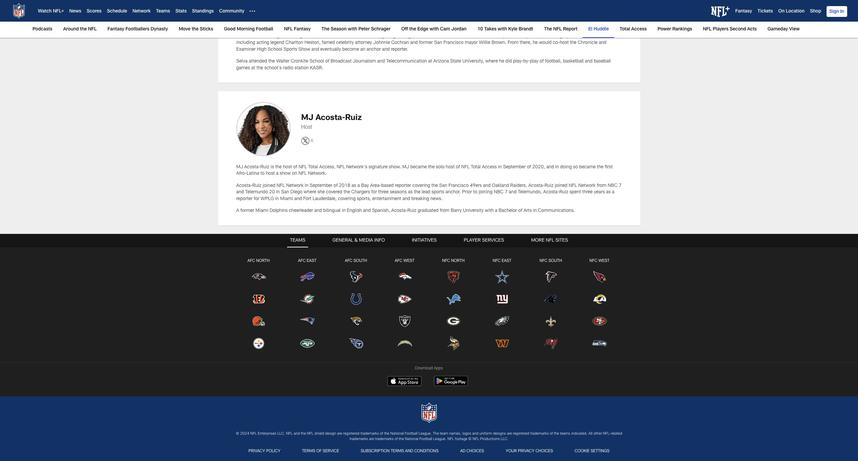 Task type: describe. For each thing, give the bounding box(es) containing it.
the season with peter schrager link
[[319, 22, 393, 37]]

while
[[449, 9, 460, 13]]

for down draft at top
[[406, 9, 412, 13]]

minnesota vikings image
[[446, 336, 461, 351]]

nfl up the high-
[[553, 27, 562, 32]]

mj acosta-ruiz host
[[301, 114, 362, 131]]

dallas cowboys image
[[495, 270, 510, 284]]

raiders.
[[510, 184, 527, 188]]

2 horizontal spatial network
[[578, 184, 596, 188]]

shield
[[315, 432, 324, 436]]

of up the your privacy choices on the right of page
[[550, 432, 553, 436]]

0 vertical spatial football
[[256, 27, 273, 32]]

buffalo bills image
[[300, 270, 315, 284]]

nfc for nfc west
[[590, 259, 598, 263]]

the down "2018"
[[344, 190, 350, 195]]

legend
[[270, 41, 284, 45]]

arts
[[524, 209, 532, 214]]

the down world
[[533, 15, 539, 20]]

selva inside selva attended the walter cronkite school of broadcast journalism and telecommunication at arizona state university, where he did play-by-play of football, basketball and baseball games at the school's radio station kasr.
[[236, 59, 248, 64]]

lauderdale,
[[313, 197, 337, 202]]

of left 2020,
[[527, 165, 531, 170]]

the up subscription terms and conditions
[[399, 438, 404, 441]]

2024
[[240, 432, 249, 436]]

2 joined from the left
[[555, 184, 568, 188]]

afc for afc west
[[395, 259, 402, 263]]

draft
[[409, 2, 419, 7]]

a inside the network sent him on assignment to the pro day of eventual number one overall draft pick quarterback andrew luck. at cnn, selva was part of hln's highly successful morning program, "morning express with robin meade." he made numerous appearances for cnn newsroom, while covering the kentucky derby, world series and two super bowls for all cnn networks. prior to cnn, he worked as a sports anchor for abc affiliate kxtv in sacramento where he covered all the bay area teams including the 49ers, raiders, a's and giants. selva was the only local broadcast journalist to cover the sacramento kings-houston rockets historic preseason games in china.
[[316, 15, 319, 20]]

report
[[563, 27, 578, 32]]

navigation containing afc north
[[0, 248, 858, 359]]

move the sticks
[[179, 27, 213, 32]]

terms inside the terms of service "link"
[[302, 450, 315, 454]]

attorney
[[355, 41, 372, 45]]

carolina panthers image
[[543, 292, 558, 307]]

with down historic
[[430, 27, 439, 32]]

for down area-
[[371, 190, 377, 195]]

show
[[298, 47, 310, 52]]

made
[[344, 9, 356, 13]]

prior inside acosta-ruiz joined nfl network in september of 2018 as a bay area-based reporter covering the san francisco 49ers and oakland raiders. acosta-ruiz joined nfl network from nbc 7 and telemundo 20 in san diego where she covered the chargers for three seasons as the lead sports anchor. prior to joining nbc 7 and telemundo, acosta-ruiz spent three years as a reporter for wplg in miami and fort lauderdale, covering sports, entertainment and breaking news.
[[462, 190, 472, 195]]

new york jets image
[[300, 336, 315, 351]]

sticks
[[200, 27, 213, 32]]

in right arts
[[533, 209, 537, 214]]

of inside selva's broadcasting career began in his hometown of san francisco, getting his big break at kron/bay-tv where he wrote and produced sportscasts for high-profile personalities including acting legend charlton heston, famed celebrity attorney johnnie cochran and former san francisco mayor willie brown. from there, he would co-host the chronicle and examiner high school sports show and eventually become an anchor and reporter.
[[344, 34, 348, 39]]

2 horizontal spatial football
[[420, 438, 432, 441]]

broadcasting
[[253, 34, 280, 39]]

2 horizontal spatial are
[[507, 432, 512, 436]]

huddle
[[594, 27, 609, 32]]

mj for mj acosta-ruiz host
[[301, 114, 314, 122]]

with left the peter
[[348, 27, 357, 32]]

a right years
[[612, 190, 615, 195]]

journalist
[[296, 22, 315, 27]]

bay inside acosta-ruiz joined nfl network in september of 2018 as a bay area-based reporter covering the san francisco 49ers and oakland raiders. acosta-ruiz joined nfl network from nbc 7 and telemundo 20 in san diego where she covered the chargers for three seasons as the lead sports anchor. prior to joining nbc 7 and telemundo, acosta-ruiz spent three years as a reporter for wplg in miami and fort lauderdale, covering sports, entertainment and breaking news.
[[361, 184, 369, 188]]

baseball
[[594, 59, 611, 64]]

san up anchor.
[[439, 184, 447, 188]]

1 horizontal spatial league.
[[433, 438, 447, 441]]

the left first
[[597, 165, 604, 170]]

nfl players second acts
[[703, 27, 757, 32]]

south for nfc south
[[549, 259, 562, 263]]

hometown
[[321, 34, 343, 39]]

in left china.
[[473, 22, 477, 27]]

network link
[[133, 9, 151, 14]]

rockets
[[401, 22, 418, 27]]

sign in
[[830, 9, 844, 14]]

0 vertical spatial cnn,
[[491, 2, 502, 7]]

and inside mj acosta-ruiz is the host of nfl total access, nfl network's signature show. mj became the solo host of nfl total access in september of 2020, and in doing so became the first afro-latina to host a show on nfl network.
[[546, 165, 554, 170]]

to up the local
[[270, 15, 274, 20]]

player
[[464, 239, 481, 243]]

he down sportscasts on the top right
[[533, 41, 538, 45]]

from inside acosta-ruiz joined nfl network in september of 2018 as a bay area-based reporter covering the san francisco 49ers and oakland raiders. acosta-ruiz joined nfl network from nbc 7 and telemundo 20 in san diego where she covered the chargers for three seasons as the lead sports anchor. prior to joining nbc 7 and telemundo, acosta-ruiz spent three years as a reporter for wplg in miami and fort lauderdale, covering sports, entertainment and breaking news.
[[597, 184, 607, 188]]

the down at
[[480, 9, 487, 13]]

footer containing teams
[[0, 234, 858, 461]]

terms inside subscription terms and conditions link
[[391, 450, 404, 454]]

1 vertical spatial 7
[[505, 190, 508, 195]]

sportscasts
[[524, 34, 548, 39]]

sports inside the network sent him on assignment to the pro day of eventual number one overall draft pick quarterback andrew luck. at cnn, selva was part of hln's highly successful morning program, "morning express with robin meade." he made numerous appearances for cnn newsroom, while covering the kentucky derby, world series and two super bowls for all cnn networks. prior to cnn, he worked as a sports anchor for abc affiliate kxtv in sacramento where he covered all the bay area teams including the 49ers, raiders, a's and giants. selva was the only local broadcast journalist to cover the sacramento kings-houston rockets historic preseason games in china.
[[320, 15, 333, 20]]

jacksonville jaguars image
[[349, 314, 364, 329]]

1 horizontal spatial are
[[369, 438, 374, 441]]

school's
[[264, 66, 282, 71]]

the down attended
[[257, 66, 263, 71]]

in left doing
[[555, 165, 559, 170]]

and right logos
[[472, 432, 479, 436]]

philadelphia eagles image
[[495, 314, 510, 329]]

news.
[[430, 197, 443, 202]]

dots image
[[250, 8, 255, 14]]

and down sports, at the left top of page
[[363, 209, 371, 214]]

san francisco 49ers image
[[592, 314, 607, 329]]

local
[[263, 22, 273, 27]]

on
[[779, 9, 785, 14]]

and up joining
[[483, 184, 491, 188]]

nfl down show
[[277, 184, 285, 188]]

1 vertical spatial miami
[[256, 209, 268, 214]]

he inside selva attended the walter cronkite school of broadcast journalism and telecommunication at arizona state university, where he did play-by-play of football, basketball and baseball games at the school's radio station kasr.
[[499, 59, 504, 64]]

host up show
[[283, 165, 292, 170]]

mj for mj acosta-ruiz is the host of nfl total access, nfl network's signature show. mj became the solo host of nfl total access in september of 2020, and in doing so became the first afro-latina to host a show on nfl network.
[[236, 165, 243, 170]]

2 three from the left
[[582, 190, 593, 195]]

the down 'rockets'
[[409, 27, 416, 32]]

nfl right 'enterprises'
[[286, 432, 293, 436]]

access,
[[319, 165, 336, 170]]

detroit lions image
[[446, 292, 461, 307]]

nfl right 2024
[[250, 432, 257, 436]]

high-
[[556, 34, 567, 39]]

day
[[335, 2, 343, 7]]

on inside the network sent him on assignment to the pro day of eventual number one overall draft pick quarterback andrew luck. at cnn, selva was part of hln's highly successful morning program, "morning express with robin meade." he made numerous appearances for cnn newsroom, while covering the kentucky derby, world series and two super bowls for all cnn networks. prior to cnn, he worked as a sports anchor for abc affiliate kxtv in sacramento where he covered all the bay area teams including the 49ers, raiders, a's and giants. selva was the only local broadcast journalist to cover the sacramento kings-houston rockets historic preseason games in china.
[[282, 2, 287, 7]]

west for nfc west
[[599, 259, 610, 263]]

houston texans image
[[349, 270, 364, 284]]

los angeles rams image
[[592, 292, 607, 307]]

anchor inside the network sent him on assignment to the pro day of eventual number one overall draft pick quarterback andrew luck. at cnn, selva was part of hln's highly successful morning program, "morning express with robin meade." he made numerous appearances for cnn newsroom, while covering the kentucky derby, world series and two super bowls for all cnn networks. prior to cnn, he worked as a sports anchor for abc affiliate kxtv in sacramento where he covered all the bay area teams including the 49ers, raiders, a's and giants. selva was the only local broadcast journalist to cover the sacramento kings-houston rockets historic preseason games in china.
[[334, 15, 348, 20]]

washington commanders image
[[495, 336, 510, 351]]

the left shield
[[301, 432, 306, 436]]

and down personalities at the top
[[599, 41, 607, 45]]

0 horizontal spatial total
[[308, 165, 318, 170]]

1 vertical spatial nbc
[[494, 190, 504, 195]]

north for afc north
[[256, 259, 270, 263]]

a former miami dolphins cheerleader and bilingual in english and spanish, acosta-ruiz graduated from barry university with a bachelor of arts in communications.
[[236, 209, 575, 214]]

1 horizontal spatial total
[[471, 165, 481, 170]]

49ers
[[470, 184, 482, 188]]

1 horizontal spatial nbc
[[608, 184, 618, 188]]

2 registered from the left
[[513, 432, 529, 436]]

and up "brown." on the top right of the page
[[495, 34, 502, 39]]

for inside selva's broadcasting career began in his hometown of san francisco, getting his big break at kron/bay-tv where he wrote and produced sportscasts for high-profile personalities including acting legend charlton heston, famed celebrity attorney johnnie cochran and former san francisco mayor willie brown. from there, he would co-host the chronicle and examiner high school sports show and eventually become an anchor and reporter.
[[549, 34, 555, 39]]

spent
[[570, 190, 581, 195]]

quarterback
[[430, 2, 454, 7]]

access inside mj acosta-ruiz is the host of nfl total access, nfl network's signature show. mj became the solo host of nfl total access in september of 2020, and in doing so became the first afro-latina to host a show on nfl network.
[[482, 165, 497, 170]]

1 vertical spatial cnn,
[[275, 15, 286, 20]]

0 vertical spatial all
[[603, 9, 608, 13]]

afc for afc north
[[248, 259, 255, 263]]

nfl down broadcast
[[284, 27, 293, 32]]

download
[[415, 367, 433, 371]]

of up the subscription
[[380, 432, 383, 436]]

of up subscription terms and conditions
[[395, 438, 398, 441]]

him
[[273, 2, 281, 7]]

morning
[[591, 2, 608, 7]]

career
[[281, 34, 294, 39]]

second
[[730, 27, 746, 32]]

for down telemundo
[[254, 197, 259, 202]]

in right "kxtv"
[[396, 15, 400, 20]]

designs
[[493, 432, 506, 436]]

0 vertical spatial 7
[[619, 184, 622, 188]]

in up oakland
[[498, 165, 502, 170]]

in inside selva's broadcasting career began in his hometown of san francisco, getting his big break at kron/bay-tv where he wrote and produced sportscasts for high-profile personalities including acting legend charlton heston, famed celebrity attorney johnnie cochran and former san francisco mayor willie brown. from there, he would co-host the chronicle and examiner high school sports show and eventually become an anchor and reporter.
[[309, 34, 313, 39]]

where inside acosta-ruiz joined nfl network in september of 2018 as a bay area-based reporter covering the san francisco 49ers and oakland raiders. acosta-ruiz joined nfl network from nbc 7 and telemundo 20 in san diego where she covered the chargers for three seasons as the lead sports anchor. prior to joining nbc 7 and telemundo, acosta-ruiz spent three years as a reporter for wplg in miami and fort lauderdale, covering sports, entertainment and breaking news.
[[304, 190, 316, 195]]

nfl up spent
[[569, 184, 577, 188]]

sites
[[556, 239, 568, 243]]

2 became from the left
[[579, 165, 596, 170]]

sign in button
[[827, 6, 847, 17]]

nfl up 'ad choices'
[[473, 438, 479, 441]]

personalities
[[581, 34, 607, 39]]

host inside selva's broadcasting career began in his hometown of san francisco, getting his big break at kron/bay-tv where he wrote and produced sportscasts for high-profile personalities including acting legend charlton heston, famed celebrity attorney johnnie cochran and former san francisco mayor willie brown. from there, he would co-host the chronicle and examiner high school sports show and eventually become an anchor and reporter.
[[560, 41, 569, 45]]

1 vertical spatial former
[[240, 209, 254, 214]]

and down break
[[410, 41, 418, 45]]

gameday view link
[[765, 22, 803, 37]]

banner containing watch nfl+
[[0, 0, 858, 38]]

play-
[[513, 59, 523, 64]]

nfl right access,
[[337, 165, 345, 170]]

nfc for nfc north
[[442, 259, 450, 263]]

area-
[[370, 184, 381, 188]]

and right journalism
[[377, 59, 385, 64]]

the right is
[[275, 165, 282, 170]]

of down eventually
[[325, 59, 329, 64]]

0 horizontal spatial reporter
[[236, 197, 253, 202]]

total access
[[620, 27, 647, 32]]

to inside acosta-ruiz joined nfl network in september of 2018 as a bay area-based reporter covering the san francisco 49ers and oakland raiders. acosta-ruiz joined nfl network from nbc 7 and telemundo 20 in san diego where she covered the chargers for three seasons as the lead sports anchor. prior to joining nbc 7 and telemundo, acosta-ruiz spent three years as a reporter for wplg in miami and fort lauderdale, covering sports, entertainment and breaking news.
[[473, 190, 477, 195]]

south for afc south
[[354, 259, 367, 263]]

robin
[[305, 9, 317, 13]]

chronicle
[[578, 41, 598, 45]]

the up 10
[[471, 15, 478, 20]]

of inside acosta-ruiz joined nfl network in september of 2018 as a bay area-based reporter covering the san francisco 49ers and oakland raiders. acosta-ruiz joined nfl network from nbc 7 and telemundo 20 in san diego where she covered the chargers for three seasons as the lead sports anchor. prior to joining nbc 7 and telemundo, acosta-ruiz spent three years as a reporter for wplg in miami and fort lauderdale, covering sports, entertainment and breaking news.
[[334, 184, 338, 188]]

successful
[[568, 2, 590, 7]]

afro-
[[236, 172, 247, 176]]

policy
[[266, 450, 280, 454]]

nfl left network.
[[299, 172, 307, 176]]

el huddle
[[588, 27, 609, 32]]

on location link
[[779, 9, 805, 14]]

signature
[[369, 165, 388, 170]]

in right '20'
[[276, 190, 280, 195]]

2 horizontal spatial total
[[620, 27, 630, 32]]

at inside selva's broadcasting career began in his hometown of san francisco, getting his big break at kron/bay-tv where he wrote and produced sportscasts for high-profile personalities including acting legend charlton heston, famed celebrity attorney johnnie cochran and former san francisco mayor willie brown. from there, he would co-host the chronicle and examiner high school sports show and eventually become an anchor and reporter.
[[425, 34, 429, 39]]

the for the season with peter schrager
[[322, 27, 330, 32]]

china.
[[478, 22, 491, 27]]

watch nfl+ link
[[38, 9, 64, 14]]

as right years
[[606, 190, 611, 195]]

nfl fantasy
[[284, 27, 311, 32]]

download on the apple store image
[[388, 376, 422, 386]]

schrager
[[371, 27, 391, 32]]

around
[[63, 27, 79, 32]]

and down raiders.
[[509, 190, 517, 195]]

host right solo
[[446, 165, 455, 170]]

the nfl report link
[[541, 22, 580, 37]]

more nfl sites
[[531, 239, 568, 243]]

of right is
[[293, 165, 297, 170]]

he up 'preseason'
[[441, 15, 446, 20]]

and left shield
[[294, 432, 300, 436]]

2 vertical spatial at
[[251, 66, 255, 71]]

cleveland browns image
[[251, 314, 266, 329]]

arizona cardinals image
[[592, 270, 607, 284]]

a's
[[573, 15, 579, 20]]

1 vertical spatial sacramento
[[342, 22, 368, 27]]

standings link
[[192, 9, 214, 14]]

and left telemundo
[[236, 190, 244, 195]]

of right solo
[[456, 165, 460, 170]]

pittsburgh steelers image
[[251, 336, 266, 351]]

0 vertical spatial ©
[[236, 432, 239, 436]]

0 horizontal spatial llc.
[[277, 432, 285, 436]]

walter
[[276, 59, 290, 64]]

by-
[[523, 59, 530, 64]]

indianapolis colts image
[[349, 292, 364, 307]]

kyle
[[508, 27, 518, 32]]

including inside selva's broadcasting career began in his hometown of san francisco, getting his big break at kron/bay-tv where he wrote and produced sportscasts for high-profile personalities including acting legend charlton heston, famed celebrity attorney johnnie cochran and former san francisco mayor willie brown. from there, he would co-host the chronicle and examiner high school sports show and eventually become an anchor and reporter.
[[236, 41, 255, 45]]

former inside selva's broadcasting career began in his hometown of san francisco, getting his big break at kron/bay-tv where he wrote and produced sportscasts for high-profile personalities including acting legend charlton heston, famed celebrity attorney johnnie cochran and former san francisco mayor willie brown. from there, he would co-host the chronicle and examiner high school sports show and eventually become an anchor and reporter.
[[419, 41, 433, 45]]

where inside selva attended the walter cronkite school of broadcast journalism and telecommunication at arizona state university, where he did play-by-play of football, basketball and baseball games at the school's radio station kasr.
[[485, 59, 498, 64]]

nfl+ image
[[711, 6, 730, 17]]

a left "bachelor" on the right top
[[495, 209, 498, 214]]

september inside acosta-ruiz joined nfl network in september of 2018 as a bay area-based reporter covering the san francisco 49ers and oakland raiders. acosta-ruiz joined nfl network from nbc 7 and telemundo 20 in san diego where she covered the chargers for three seasons as the lead sports anchor. prior to joining nbc 7 and telemundo, acosta-ruiz spent three years as a reporter for wplg in miami and fort lauderdale, covering sports, entertainment and breaking news.
[[310, 184, 332, 188]]

info
[[374, 239, 385, 243]]

nfl-
[[603, 432, 611, 436]]

assignment
[[289, 2, 313, 7]]

community
[[219, 9, 244, 14]]

telemundo,
[[518, 190, 542, 195]]

with right university
[[485, 209, 494, 214]]

ad
[[460, 450, 466, 454]]

did
[[506, 59, 512, 64]]

and down bowls
[[581, 15, 588, 20]]

1 horizontal spatial sacramento
[[401, 15, 426, 20]]

of left arts
[[518, 209, 523, 214]]

the right move
[[192, 27, 199, 32]]

raiders,
[[555, 15, 572, 20]]

for down made
[[349, 15, 355, 20]]

1 vertical spatial selva
[[605, 15, 617, 20]]

the for the nfl report
[[544, 27, 552, 32]]

as up breaking
[[408, 190, 413, 195]]

san left the diego
[[281, 190, 289, 195]]

part
[[525, 2, 534, 7]]

doing
[[560, 165, 572, 170]]

1 vertical spatial was
[[236, 22, 245, 27]]

the left indicated.
[[554, 432, 559, 436]]

2 horizontal spatial mj
[[402, 165, 409, 170]]

of right play
[[540, 59, 544, 64]]

0 horizontal spatial network
[[133, 9, 151, 14]]

nfl left players
[[703, 27, 712, 32]]

nfl players second acts link
[[700, 22, 760, 37]]

with inside the network sent him on assignment to the pro day of eventual number one overall draft pick quarterback andrew luck. at cnn, selva was part of hln's highly successful morning program, "morning express with robin meade." he made numerous appearances for cnn newsroom, while covering the kentucky derby, world series and two super bowls for all cnn networks. prior to cnn, he worked as a sports anchor for abc affiliate kxtv in sacramento where he covered all the bay area teams including the 49ers, raiders, a's and giants. selva was the only local broadcast journalist to cover the sacramento kings-houston rockets historic preseason games in china.
[[295, 9, 304, 13]]

1 cnn from the left
[[413, 9, 423, 13]]

in up fort
[[305, 184, 309, 188]]

1 vertical spatial llc.
[[501, 438, 509, 441]]

bilingual
[[323, 209, 341, 214]]

nfl down names,
[[448, 438, 454, 441]]

giants.
[[589, 15, 604, 20]]

nfl right solo
[[461, 165, 470, 170]]

1 horizontal spatial fantasy
[[294, 27, 311, 32]]

he down the express
[[288, 15, 293, 20]]

network
[[245, 2, 262, 7]]

the up season
[[335, 22, 341, 27]]

0 vertical spatial was
[[516, 2, 524, 7]]

and left baseball
[[585, 59, 593, 64]]

and down lauderdale,
[[314, 209, 322, 214]]

morning
[[237, 27, 255, 32]]

as right "2018"
[[352, 184, 356, 188]]

footage
[[455, 438, 468, 441]]

1 vertical spatial national
[[405, 438, 419, 441]]

acosta- inside mj acosta-ruiz host
[[316, 114, 345, 122]]

atlanta falcons image
[[543, 270, 558, 284]]

selva's
[[236, 34, 251, 39]]

1 vertical spatial all
[[465, 15, 470, 20]]

1 horizontal spatial selva
[[503, 2, 515, 7]]

in right wplg
[[275, 197, 279, 202]]

1 became from the left
[[410, 165, 427, 170]]

x
[[311, 139, 313, 143]]

nfl left access,
[[299, 165, 307, 170]]

1 vertical spatial football
[[405, 432, 418, 436]]

teams inside the network sent him on assignment to the pro day of eventual number one overall draft pick quarterback andrew luck. at cnn, selva was part of hln's highly successful morning program, "morning express with robin meade." he made numerous appearances for cnn newsroom, while covering the kentucky derby, world series and two super bowls for all cnn networks. prior to cnn, he worked as a sports anchor for abc affiliate kxtv in sacramento where he covered all the bay area teams including the 49ers, raiders, a's and giants. selva was the only local broadcast journalist to cover the sacramento kings-houston rockets historic preseason games in china.
[[498, 15, 511, 20]]

your
[[506, 450, 517, 454]]

to up robin
[[314, 2, 318, 7]]

with left kyle
[[498, 27, 507, 32]]

where inside selva's broadcasting career began in his hometown of san francisco, getting his big break at kron/bay-tv where he wrote and produced sportscasts for high-profile personalities including acting legend charlton heston, famed celebrity attorney johnnie cochran and former san francisco mayor willie brown. from there, he would co-host the chronicle and examiner high school sports show and eventually become an anchor and reporter.
[[462, 34, 474, 39]]

san down the season with peter schrager
[[350, 34, 358, 39]]

and down seasons
[[403, 197, 410, 202]]



Task type: locate. For each thing, give the bounding box(es) containing it.
solo
[[436, 165, 445, 170]]

host down is
[[266, 172, 275, 176]]

1 vertical spatial on
[[292, 172, 297, 176]]

and down highly
[[551, 9, 558, 13]]

0 horizontal spatial including
[[236, 41, 255, 45]]

initiatives button
[[409, 234, 440, 248]]

luck.
[[473, 2, 484, 7]]

scores link
[[87, 9, 102, 14]]

1 horizontal spatial east
[[502, 259, 512, 263]]

johnnie
[[373, 41, 390, 45]]

2 terms from the left
[[391, 450, 404, 454]]

sports down meade."
[[320, 15, 333, 20]]

of left service
[[316, 450, 322, 454]]

and down the diego
[[294, 197, 302, 202]]

0 horizontal spatial from
[[440, 209, 450, 214]]

nfc west
[[590, 259, 610, 263]]

and
[[551, 9, 558, 13], [581, 15, 588, 20], [495, 34, 502, 39], [410, 41, 418, 45], [599, 41, 607, 45], [312, 47, 319, 52], [382, 47, 390, 52], [377, 59, 385, 64], [585, 59, 593, 64], [546, 165, 554, 170], [483, 184, 491, 188], [236, 190, 244, 195], [509, 190, 517, 195], [294, 197, 302, 202], [403, 197, 410, 202], [314, 209, 322, 214], [363, 209, 371, 214], [294, 432, 300, 436], [472, 432, 479, 436], [405, 450, 413, 454]]

1 horizontal spatial all
[[603, 9, 608, 13]]

1 registered from the left
[[343, 432, 360, 436]]

2 his from the left
[[397, 34, 403, 39]]

1 joined from the left
[[263, 184, 275, 188]]

0 vertical spatial sports
[[320, 15, 333, 20]]

teams for teams button
[[290, 239, 306, 243]]

1 horizontal spatial former
[[419, 41, 433, 45]]

media
[[359, 239, 373, 243]]

1 vertical spatial september
[[310, 184, 332, 188]]

pick
[[420, 2, 428, 7]]

historic
[[419, 22, 434, 27]]

0 vertical spatial league.
[[419, 432, 432, 436]]

the up meade."
[[319, 2, 326, 7]]

choices right your
[[536, 450, 553, 454]]

get it on google play image
[[432, 374, 471, 389]]

schedule link
[[107, 9, 127, 14]]

1 vertical spatial school
[[310, 59, 324, 64]]

teams up afc east at bottom
[[290, 239, 306, 243]]

1 afc from the left
[[248, 259, 255, 263]]

francisco up anchor.
[[449, 184, 469, 188]]

tickets link
[[758, 9, 773, 14]]

the network sent him on assignment to the pro day of eventual number one overall draft pick quarterback andrew luck. at cnn, selva was part of hln's highly successful morning program, "morning express with robin meade." he made numerous appearances for cnn newsroom, while covering the kentucky derby, world series and two super bowls for all cnn networks. prior to cnn, he worked as a sports anchor for abc affiliate kxtv in sacramento where he covered all the bay area teams including the 49ers, raiders, a's and giants. selva was the only local broadcast journalist to cover the sacramento kings-houston rockets historic preseason games in china.
[[236, 2, 619, 27]]

celebrity
[[336, 41, 354, 45]]

new england patriots image
[[300, 314, 315, 329]]

1 horizontal spatial network
[[286, 184, 304, 188]]

the down profile
[[570, 41, 577, 45]]

anchor inside selva's broadcasting career began in his hometown of san francisco, getting his big break at kron/bay-tv where he wrote and produced sportscasts for high-profile personalities including acting legend charlton heston, famed celebrity attorney johnnie cochran and former san francisco mayor willie brown. from there, he would co-host the chronicle and examiner high school sports show and eventually become an anchor and reporter.
[[367, 47, 381, 52]]

privacy inside your privacy choices "link"
[[518, 450, 535, 454]]

0 vertical spatial teams
[[498, 15, 511, 20]]

0 vertical spatial reporter
[[395, 184, 411, 188]]

0 vertical spatial former
[[419, 41, 433, 45]]

indicated.
[[571, 432, 588, 436]]

denver broncos image
[[397, 270, 412, 284]]

good
[[224, 27, 236, 32]]

tampa bay buccaneers image
[[543, 336, 558, 351]]

from up years
[[597, 184, 607, 188]]

he down 10
[[475, 34, 481, 39]]

afc for afc east
[[298, 259, 306, 263]]

0 horizontal spatial are
[[337, 432, 342, 436]]

1 vertical spatial anchor
[[367, 47, 381, 52]]

three up the entertainment on the left of the page
[[378, 190, 389, 195]]

football,
[[545, 59, 562, 64]]

0 horizontal spatial access
[[482, 165, 497, 170]]

footer
[[0, 234, 858, 461]]

0 horizontal spatial three
[[378, 190, 389, 195]]

tab list containing teams
[[0, 234, 858, 363]]

kansas city chiefs image
[[397, 292, 412, 307]]

network up spent
[[578, 184, 596, 188]]

covered
[[448, 15, 464, 20], [326, 190, 342, 195]]

september inside mj acosta-ruiz is the host of nfl total access, nfl network's signature show. mj became the solo host of nfl total access in september of 2020, and in doing so became the first afro-latina to host a show on nfl network.
[[503, 165, 526, 170]]

francisco down tv at right
[[444, 41, 464, 45]]

access up oakland
[[482, 165, 497, 170]]

mj right show.
[[402, 165, 409, 170]]

0 vertical spatial francisco
[[444, 41, 464, 45]]

2 horizontal spatial covering
[[462, 9, 479, 13]]

teams inside © 2024 nfl enterprises llc. nfl and the nfl shield design are registered trademarks of the national football league. the team names, logos and uniform designs are registered trademarks of the teams indicated. all other nfl-related trademarks are trademarks of the national football league. nfl footage © nfl productions llc.
[[560, 432, 570, 436]]

nfl shield image
[[11, 3, 27, 19]]

latina
[[247, 172, 259, 176]]

prior inside the network sent him on assignment to the pro day of eventual number one overall draft pick quarterback andrew luck. at cnn, selva was part of hln's highly successful morning program, "morning express with robin meade." he made numerous appearances for cnn newsroom, while covering the kentucky derby, world series and two super bowls for all cnn networks. prior to cnn, he worked as a sports anchor for abc affiliate kxtv in sacramento where he covered all the bay area teams including the 49ers, raiders, a's and giants. selva was the only local broadcast journalist to cover the sacramento kings-houston rockets historic preseason games in china.
[[259, 15, 268, 20]]

league. down team
[[433, 438, 447, 441]]

3 nfc from the left
[[540, 259, 548, 263]]

school inside selva attended the walter cronkite school of broadcast journalism and telecommunication at arizona state university, where he did play-by-play of football, basketball and baseball games at the school's radio station kasr.
[[310, 59, 324, 64]]

navigation
[[0, 248, 858, 359]]

san down kron/bay-
[[434, 41, 442, 45]]

teams for teams link
[[156, 9, 170, 14]]

1 vertical spatial at
[[428, 59, 432, 64]]

east for nfc east
[[502, 259, 512, 263]]

and left conditions
[[405, 450, 413, 454]]

initiatives
[[412, 239, 437, 243]]

where inside the network sent him on assignment to the pro day of eventual number one overall draft pick quarterback andrew luck. at cnn, selva was part of hln's highly successful morning program, "morning express with robin meade." he made numerous appearances for cnn newsroom, while covering the kentucky derby, world series and two super bowls for all cnn networks. prior to cnn, he worked as a sports anchor for abc affiliate kxtv in sacramento where he covered all the bay area teams including the 49ers, raiders, a's and giants. selva was the only local broadcast journalist to cover the sacramento kings-houston rockets historic preseason games in china.
[[428, 15, 440, 20]]

2 afc from the left
[[298, 259, 306, 263]]

radio
[[283, 66, 293, 71]]

2 horizontal spatial fantasy
[[735, 9, 752, 14]]

on inside mj acosta-ruiz is the host of nfl total access, nfl network's signature show. mj became the solo host of nfl total access in september of 2020, and in doing so became the first afro-latina to host a show on nfl network.
[[292, 172, 297, 176]]

where down newsroom,
[[428, 15, 440, 20]]

broadcast
[[331, 59, 352, 64]]

0 horizontal spatial west
[[404, 259, 415, 263]]

ruiz inside mj acosta-ruiz host
[[345, 114, 362, 122]]

1 horizontal spatial from
[[597, 184, 607, 188]]

nfc for nfc south
[[540, 259, 548, 263]]

0 horizontal spatial was
[[236, 22, 245, 27]]

and down johnnie at top
[[382, 47, 390, 52]]

0 horizontal spatial prior
[[259, 15, 268, 20]]

2 south from the left
[[549, 259, 562, 263]]

x link
[[301, 137, 313, 145]]

choices inside "link"
[[536, 450, 553, 454]]

1 horizontal spatial sports
[[432, 190, 444, 195]]

the inside selva's broadcasting career began in his hometown of san francisco, getting his big break at kron/bay-tv where he wrote and produced sportscasts for high-profile personalities including acting legend charlton heston, famed celebrity attorney johnnie cochran and former san francisco mayor willie brown. from there, he would co-host the chronicle and examiner high school sports show and eventually become an anchor and reporter.
[[570, 41, 577, 45]]

a
[[236, 209, 239, 214]]

1 vertical spatial ©
[[469, 438, 472, 441]]

host down the high-
[[560, 41, 569, 45]]

games inside the network sent him on assignment to the pro day of eventual number one overall draft pick quarterback andrew luck. at cnn, selva was part of hln's highly successful morning program, "morning express with robin meade." he made numerous appearances for cnn newsroom, while covering the kentucky derby, world series and two super bowls for all cnn networks. prior to cnn, he worked as a sports anchor for abc affiliate kxtv in sacramento where he covered all the bay area teams including the 49ers, raiders, a's and giants. selva was the only local broadcast journalist to cover the sacramento kings-houston rockets historic preseason games in china.
[[458, 22, 472, 27]]

nfc for nfc east
[[493, 259, 501, 263]]

4 afc from the left
[[395, 259, 402, 263]]

cnn, up broadcast
[[275, 15, 286, 20]]

4 nfc from the left
[[590, 259, 598, 263]]

49ers,
[[540, 15, 554, 20]]

english
[[347, 209, 362, 214]]

kron/bay-
[[430, 34, 455, 39]]

0 horizontal spatial selva
[[236, 59, 248, 64]]

nfl inside button
[[546, 239, 554, 243]]

0 vertical spatial sacramento
[[401, 15, 426, 20]]

nfl down scores
[[88, 27, 97, 32]]

0 horizontal spatial teams
[[498, 15, 511, 20]]

acosta-
[[316, 114, 345, 122], [244, 165, 260, 170], [236, 184, 252, 188], [529, 184, 545, 188], [543, 190, 559, 195], [391, 209, 408, 214]]

news link
[[69, 9, 81, 14]]

teams down kentucky
[[498, 15, 511, 20]]

1 vertical spatial from
[[440, 209, 450, 214]]

1 vertical spatial bay
[[361, 184, 369, 188]]

joining
[[479, 190, 493, 195]]

banner
[[0, 0, 858, 38]]

network.
[[308, 172, 327, 176]]

2 west from the left
[[599, 259, 610, 263]]

the inside © 2024 nfl enterprises llc. nfl and the nfl shield design are registered trademarks of the national football league. the team names, logos and uniform designs are registered trademarks of the teams indicated. all other nfl-related trademarks are trademarks of the national football league. nfl footage © nfl productions llc.
[[433, 432, 439, 436]]

the down "cover"
[[322, 27, 330, 32]]

including up examiner
[[236, 41, 255, 45]]

0 horizontal spatial teams
[[156, 9, 170, 14]]

1 horizontal spatial prior
[[462, 190, 472, 195]]

mj up afro-
[[236, 165, 243, 170]]

meade."
[[318, 9, 336, 13]]

2 cnn from the left
[[609, 9, 619, 13]]

total
[[620, 27, 630, 32], [308, 165, 318, 170], [471, 165, 481, 170]]

station
[[295, 66, 309, 71]]

selva up the derby, at top
[[503, 2, 515, 7]]

general
[[333, 239, 353, 243]]

0 horizontal spatial nbc
[[494, 190, 504, 195]]

0 horizontal spatial cnn
[[413, 9, 423, 13]]

covering inside the network sent him on assignment to the pro day of eventual number one overall draft pick quarterback andrew luck. at cnn, selva was part of hln's highly successful morning program, "morning express with robin meade." he made numerous appearances for cnn newsroom, while covering the kentucky derby, world series and two super bowls for all cnn networks. prior to cnn, he worked as a sports anchor for abc affiliate kxtv in sacramento where he covered all the bay area teams including the 49ers, raiders, a's and giants. selva was the only local broadcast journalist to cover the sacramento kings-houston rockets historic preseason games in china.
[[462, 9, 479, 13]]

0 horizontal spatial covering
[[338, 197, 356, 202]]

the up school's
[[268, 59, 275, 64]]

covering down "2018"
[[338, 197, 356, 202]]

eventually
[[320, 47, 341, 52]]

in left english
[[342, 209, 346, 214]]

0 horizontal spatial mj
[[236, 165, 243, 170]]

was
[[516, 2, 524, 7], [236, 22, 245, 27]]

cover
[[322, 22, 333, 27]]

selva down examiner
[[236, 59, 248, 64]]

school up "kasr."
[[310, 59, 324, 64]]

headshot picture of mj acosta-ruiz image
[[237, 103, 290, 155]]

fantasy down journalist
[[294, 27, 311, 32]]

1 horizontal spatial reporter
[[395, 184, 411, 188]]

© 2024 nfl enterprises llc. nfl and the nfl shield design are registered trademarks of the national football league. the team names, logos and uniform designs are registered trademarks of the teams indicated. all other nfl-related trademarks are trademarks of the national football league. nfl footage © nfl productions llc.
[[236, 432, 622, 441]]

miami inside acosta-ruiz joined nfl network in september of 2018 as a bay area-based reporter covering the san francisco 49ers and oakland raiders. acosta-ruiz joined nfl network from nbc 7 and telemundo 20 in san diego where she covered the chargers for three seasons as the lead sports anchor. prior to joining nbc 7 and telemundo, acosta-ruiz spent three years as a reporter for wplg in miami and fort lauderdale, covering sports, entertainment and breaking news.
[[280, 197, 293, 202]]

wrote
[[482, 34, 493, 39]]

of right day
[[344, 2, 348, 7]]

national
[[390, 432, 404, 436], [405, 438, 419, 441]]

0 horizontal spatial terms
[[302, 450, 315, 454]]

football up subscription terms and conditions
[[405, 432, 418, 436]]

0 vertical spatial at
[[425, 34, 429, 39]]

became right the so
[[579, 165, 596, 170]]

the inside the network sent him on assignment to the pro day of eventual number one overall draft pick quarterback andrew luck. at cnn, selva was part of hln's highly successful morning program, "morning express with robin meade." he made numerous appearances for cnn newsroom, while covering the kentucky derby, world series and two super bowls for all cnn networks. prior to cnn, he worked as a sports anchor for abc affiliate kxtv in sacramento where he covered all the bay area teams including the 49ers, raiders, a's and giants. selva was the only local broadcast journalist to cover the sacramento kings-houston rockets historic preseason games in china.
[[236, 2, 244, 7]]

move
[[179, 27, 190, 32]]

1 horizontal spatial was
[[516, 2, 524, 7]]

subscription terms and conditions
[[361, 450, 439, 454]]

networks.
[[236, 15, 257, 20]]

0 horizontal spatial registered
[[343, 432, 360, 436]]

teams link
[[156, 9, 170, 14]]

0 horizontal spatial fantasy
[[108, 27, 124, 32]]

1 horizontal spatial ©
[[469, 438, 472, 441]]

for
[[406, 9, 412, 13], [596, 9, 602, 13], [349, 15, 355, 20], [549, 34, 555, 39], [371, 190, 377, 195], [254, 197, 259, 202]]

of right part
[[535, 2, 539, 7]]

nfc up arizona cardinals image
[[590, 259, 598, 263]]

the for the network sent him on assignment to the pro day of eventual number one overall draft pick quarterback andrew luck. at cnn, selva was part of hln's highly successful morning program, "morning express with robin meade." he made numerous appearances for cnn newsroom, while covering the kentucky derby, world series and two super bowls for all cnn networks. prior to cnn, he worked as a sports anchor for abc affiliate kxtv in sacramento where he covered all the bay area teams including the 49ers, raiders, a's and giants. selva was the only local broadcast journalist to cover the sacramento kings-houston rockets historic preseason games in china.
[[236, 2, 244, 7]]

1 horizontal spatial covered
[[448, 15, 464, 20]]

new york giants image
[[495, 292, 510, 307]]

west up denver broncos icon
[[404, 259, 415, 263]]

0 vertical spatial bay
[[479, 15, 487, 20]]

as inside the network sent him on assignment to the pro day of eventual number one overall draft pick quarterback andrew luck. at cnn, selva was part of hln's highly successful morning program, "morning express with robin meade." he made numerous appearances for cnn newsroom, while covering the kentucky derby, world series and two super bowls for all cnn networks. prior to cnn, he worked as a sports anchor for abc affiliate kxtv in sacramento where he covered all the bay area teams including the 49ers, raiders, a's and giants. selva was the only local broadcast journalist to cover the sacramento kings-houston rockets historic preseason games in china.
[[310, 15, 315, 20]]

1 horizontal spatial covering
[[413, 184, 430, 188]]

0 vertical spatial access
[[631, 27, 647, 32]]

became left solo
[[410, 165, 427, 170]]

teams inside button
[[290, 239, 306, 243]]

1 horizontal spatial bay
[[479, 15, 487, 20]]

telemundo
[[245, 190, 268, 195]]

tab list
[[0, 234, 858, 363]]

prior
[[259, 15, 268, 20], [462, 190, 472, 195]]

1 nfc from the left
[[442, 259, 450, 263]]

chicago bears image
[[446, 270, 461, 284]]

three left years
[[582, 190, 593, 195]]

to inside mj acosta-ruiz is the host of nfl total access, nfl network's signature show. mj became the solo host of nfl total access in september of 2020, and in doing so became the first afro-latina to host a show on nfl network.
[[260, 172, 265, 176]]

fantasy for fantasy footballers dynasty
[[108, 27, 124, 32]]

mj
[[301, 114, 314, 122], [236, 165, 243, 170], [402, 165, 409, 170]]

0 horizontal spatial cnn,
[[275, 15, 286, 20]]

brown.
[[492, 41, 507, 45]]

team
[[440, 432, 448, 436]]

related
[[611, 432, 622, 436]]

tennessee titans image
[[349, 336, 364, 351]]

1 horizontal spatial 7
[[619, 184, 622, 188]]

bay inside the network sent him on assignment to the pro day of eventual number one overall draft pick quarterback andrew luck. at cnn, selva was part of hln's highly successful morning program, "morning express with robin meade." he made numerous appearances for cnn newsroom, while covering the kentucky derby, world series and two super bowls for all cnn networks. prior to cnn, he worked as a sports anchor for abc affiliate kxtv in sacramento where he covered all the bay area teams including the 49ers, raiders, a's and giants. selva was the only local broadcast journalist to cover the sacramento kings-houston rockets historic preseason games in china.
[[479, 15, 487, 20]]

teams left indicated.
[[560, 432, 570, 436]]

0 horizontal spatial covered
[[326, 190, 342, 195]]

1 vertical spatial league.
[[433, 438, 447, 441]]

privacy left policy
[[249, 450, 265, 454]]

the left solo
[[428, 165, 435, 170]]

move the sticks link
[[176, 22, 216, 37]]

mj inside mj acosta-ruiz host
[[301, 114, 314, 122]]

2 privacy from the left
[[518, 450, 535, 454]]

0 horizontal spatial bay
[[361, 184, 369, 188]]

off
[[401, 27, 408, 32]]

sacramento up the season with peter schrager
[[342, 22, 368, 27]]

choices right ad
[[467, 450, 484, 454]]

barry
[[451, 209, 462, 214]]

teams inside banner
[[156, 9, 170, 14]]

0 vertical spatial nbc
[[608, 184, 618, 188]]

nfc south
[[540, 259, 562, 263]]

10
[[478, 27, 483, 32]]

jordan
[[452, 27, 467, 32]]

0 horizontal spatial former
[[240, 209, 254, 214]]

sports inside acosta-ruiz joined nfl network in september of 2018 as a bay area-based reporter covering the san francisco 49ers and oakland raiders. acosta-ruiz joined nfl network from nbc 7 and telemundo 20 in san diego where she covered the chargers for three seasons as the lead sports anchor. prior to joining nbc 7 and telemundo, acosta-ruiz spent three years as a reporter for wplg in miami and fort lauderdale, covering sports, entertainment and breaking news.
[[432, 190, 444, 195]]

bay up chargers
[[361, 184, 369, 188]]

including down the derby, at top
[[512, 15, 531, 20]]

sacramento up 'rockets'
[[401, 15, 426, 20]]

cnn, up kentucky
[[491, 2, 502, 7]]

getting
[[382, 34, 396, 39]]

with down assignment
[[295, 9, 304, 13]]

september up raiders.
[[503, 165, 526, 170]]

francisco,
[[359, 34, 380, 39]]

players
[[713, 27, 729, 32]]

east for afc east
[[307, 259, 317, 263]]

green bay packers image
[[446, 314, 461, 329]]

ruiz inside mj acosta-ruiz is the host of nfl total access, nfl network's signature show. mj became the solo host of nfl total access in september of 2020, and in doing so became the first afro-latina to host a show on nfl network.
[[260, 165, 269, 170]]

of inside "link"
[[316, 450, 322, 454]]

podcasts
[[32, 27, 52, 32]]

1 horizontal spatial access
[[631, 27, 647, 32]]

a up chargers
[[358, 184, 360, 188]]

nfl image
[[418, 402, 440, 424]]

the up news.
[[431, 184, 438, 188]]

seattle seahawks image
[[592, 336, 607, 351]]

on right show
[[292, 172, 297, 176]]

twitter image
[[301, 137, 309, 145]]

1 east from the left
[[307, 259, 317, 263]]

baltimore ravens image
[[251, 270, 266, 284]]

games inside selva attended the walter cronkite school of broadcast journalism and telecommunication at arizona state university, where he did play-by-play of football, basketball and baseball games at the school's radio station kasr.
[[236, 66, 250, 71]]

league.
[[419, 432, 432, 436], [433, 438, 447, 441]]

francisco inside selva's broadcasting career began in his hometown of san francisco, getting his big break at kron/bay-tv where he wrote and produced sportscasts for high-profile personalities including acting legend charlton heston, famed celebrity attorney johnnie cochran and former san francisco mayor willie brown. from there, he would co-host the chronicle and examiner high school sports show and eventually become an anchor and reporter.
[[444, 41, 464, 45]]

los angeles chargers image
[[397, 336, 412, 351]]

cincinnati bengals image
[[251, 292, 266, 307]]

1 horizontal spatial national
[[405, 438, 419, 441]]

his up 'cochran' at the left top of page
[[397, 34, 403, 39]]

1 privacy from the left
[[249, 450, 265, 454]]

las vegas raiders image
[[397, 314, 412, 329]]

0 vertical spatial teams
[[156, 9, 170, 14]]

and down heston,
[[312, 47, 319, 52]]

former down break
[[419, 41, 433, 45]]

south up atlanta falcons icon
[[549, 259, 562, 263]]

1 vertical spatial including
[[236, 41, 255, 45]]

west up arizona cardinals image
[[599, 259, 610, 263]]

1 terms from the left
[[302, 450, 315, 454]]

1 horizontal spatial three
[[582, 190, 593, 195]]

in up heston,
[[309, 34, 313, 39]]

nfl left shield
[[307, 432, 314, 436]]

1 horizontal spatial cnn
[[609, 9, 619, 13]]

covered inside acosta-ruiz joined nfl network in september of 2018 as a bay area-based reporter covering the san francisco 49ers and oakland raiders. acosta-ruiz joined nfl network from nbc 7 and telemundo 20 in san diego where she covered the chargers for three seasons as the lead sports anchor. prior to joining nbc 7 and telemundo, acosta-ruiz spent three years as a reporter for wplg in miami and fort lauderdale, covering sports, entertainment and breaking news.
[[326, 190, 342, 195]]

"morning
[[256, 9, 276, 13]]

all
[[603, 9, 608, 13], [465, 15, 470, 20]]

2 nfc from the left
[[493, 259, 501, 263]]

was up the derby, at top
[[516, 2, 524, 7]]

1 vertical spatial reporter
[[236, 197, 253, 202]]

including inside the network sent him on assignment to the pro day of eventual number one overall draft pick quarterback andrew luck. at cnn, selva was part of hln's highly successful morning program, "morning express with robin meade." he made numerous appearances for cnn newsroom, while covering the kentucky derby, world series and two super bowls for all cnn networks. prior to cnn, he worked as a sports anchor for abc affiliate kxtv in sacramento where he covered all the bay area teams including the 49ers, raiders, a's and giants. selva was the only local broadcast journalist to cover the sacramento kings-houston rockets historic preseason games in china.
[[512, 15, 531, 20]]

mj acosta-ruiz is the host of nfl total access, nfl network's signature show. mj became the solo host of nfl total access in september of 2020, and in doing so became the first afro-latina to host a show on nfl network.
[[236, 165, 613, 176]]

high
[[257, 47, 267, 52]]

0 vertical spatial llc.
[[277, 432, 285, 436]]

1 horizontal spatial teams
[[560, 432, 570, 436]]

20
[[269, 190, 275, 195]]

nfl fantasy link
[[281, 22, 313, 37]]

covered inside the network sent him on assignment to the pro day of eventual number one overall draft pick quarterback andrew luck. at cnn, selva was part of hln's highly successful morning program, "morning express with robin meade." he made numerous appearances for cnn newsroom, while covering the kentucky derby, world series and two super bowls for all cnn networks. prior to cnn, he worked as a sports anchor for abc affiliate kxtv in sacramento where he covered all the bay area teams including the 49ers, raiders, a's and giants. selva was the only local broadcast journalist to cover the sacramento kings-houston rockets historic preseason games in china.
[[448, 15, 464, 20]]

including
[[512, 15, 531, 20], [236, 41, 255, 45]]

0 horizontal spatial all
[[465, 15, 470, 20]]

school inside selva's broadcasting career began in his hometown of san francisco, getting his big break at kron/bay-tv where he wrote and produced sportscasts for high-profile personalities including acting legend charlton heston, famed celebrity attorney johnnie cochran and former san francisco mayor willie brown. from there, he would co-host the chronicle and examiner high school sports show and eventually become an anchor and reporter.
[[268, 47, 282, 52]]

1 vertical spatial access
[[482, 165, 497, 170]]

0 horizontal spatial national
[[390, 432, 404, 436]]

francisco inside acosta-ruiz joined nfl network in september of 2018 as a bay area-based reporter covering the san francisco 49ers and oakland raiders. acosta-ruiz joined nfl network from nbc 7 and telemundo 20 in san diego where she covered the chargers for three seasons as the lead sports anchor. prior to joining nbc 7 and telemundo, acosta-ruiz spent three years as a reporter for wplg in miami and fort lauderdale, covering sports, entertainment and breaking news.
[[449, 184, 469, 188]]

number
[[368, 2, 384, 7]]

0 vertical spatial covering
[[462, 9, 479, 13]]

0 vertical spatial anchor
[[334, 15, 348, 20]]

miami dolphins image
[[300, 292, 315, 307]]

privacy policy
[[249, 450, 280, 454]]

lead
[[422, 190, 430, 195]]

total up network.
[[308, 165, 318, 170]]

1 his from the left
[[314, 34, 320, 39]]

league. up conditions
[[419, 432, 432, 436]]

preseason
[[435, 22, 457, 27]]

1 choices from the left
[[467, 450, 484, 454]]

0 horizontal spatial league.
[[419, 432, 432, 436]]

2 choices from the left
[[536, 450, 553, 454]]

for down morning
[[596, 9, 602, 13]]

1 three from the left
[[378, 190, 389, 195]]

1 west from the left
[[404, 259, 415, 263]]

the up the subscription
[[384, 432, 389, 436]]

watch
[[38, 9, 52, 14]]

1 horizontal spatial joined
[[555, 184, 568, 188]]

dolphins
[[270, 209, 288, 214]]

0 horizontal spatial september
[[310, 184, 332, 188]]

acosta-ruiz joined nfl network in september of 2018 as a bay area-based reporter covering the san francisco 49ers and oakland raiders. acosta-ruiz joined nfl network from nbc 7 and telemundo 20 in san diego where she covered the chargers for three seasons as the lead sports anchor. prior to joining nbc 7 and telemundo, acosta-ruiz spent three years as a reporter for wplg in miami and fort lauderdale, covering sports, entertainment and breaking news.
[[236, 184, 622, 202]]

1 horizontal spatial school
[[310, 59, 324, 64]]

fantasy for fantasy
[[735, 9, 752, 14]]

2 vertical spatial covering
[[338, 197, 356, 202]]

player services
[[464, 239, 504, 243]]

0 horizontal spatial privacy
[[249, 450, 265, 454]]

2 east from the left
[[502, 259, 512, 263]]

where up mayor at top
[[462, 34, 474, 39]]

1 south from the left
[[354, 259, 367, 263]]

on
[[282, 2, 287, 7], [292, 172, 297, 176]]

shop link
[[810, 9, 821, 14]]

afc for afc south
[[345, 259, 353, 263]]

profile
[[567, 34, 580, 39]]

where left did
[[485, 59, 498, 64]]

the inside 'link'
[[80, 27, 87, 32]]

privacy inside privacy policy link
[[249, 450, 265, 454]]

2 north from the left
[[451, 259, 465, 263]]

0 horizontal spatial east
[[307, 259, 317, 263]]

are right design
[[337, 432, 342, 436]]

super
[[569, 9, 581, 13]]

west for afc west
[[404, 259, 415, 263]]

0 vertical spatial on
[[282, 2, 287, 7]]

where up fort
[[304, 190, 316, 195]]

0 horizontal spatial miami
[[256, 209, 268, 214]]

are right designs
[[507, 432, 512, 436]]

3 afc from the left
[[345, 259, 353, 263]]

1 horizontal spatial mj
[[301, 114, 314, 122]]

0 vertical spatial games
[[458, 22, 472, 27]]

only
[[254, 22, 262, 27]]

acosta- inside mj acosta-ruiz is the host of nfl total access, nfl network's signature show. mj became the solo host of nfl total access in september of 2020, and in doing so became the first afro-latina to host a show on nfl network.
[[244, 165, 260, 170]]

east up dallas cowboys icon
[[502, 259, 512, 263]]

a inside mj acosta-ruiz is the host of nfl total access, nfl network's signature show. mj became the solo host of nfl total access in september of 2020, and in doing so became the first afro-latina to host a show on nfl network.
[[276, 172, 279, 176]]

0 horizontal spatial sports
[[320, 15, 333, 20]]

1 vertical spatial covered
[[326, 190, 342, 195]]

0 vertical spatial selva
[[503, 2, 515, 7]]

1 horizontal spatial north
[[451, 259, 465, 263]]

he
[[337, 9, 343, 13]]

north for nfc north
[[451, 259, 465, 263]]

download apps
[[415, 367, 443, 371]]

terms right the subscription
[[391, 450, 404, 454]]

0 horizontal spatial became
[[410, 165, 427, 170]]

1 north from the left
[[256, 259, 270, 263]]

power rankings
[[658, 27, 692, 32]]

new orleans saints image
[[543, 314, 558, 329]]

for up co-
[[549, 34, 555, 39]]

1 horizontal spatial including
[[512, 15, 531, 20]]



Task type: vqa. For each thing, say whether or not it's contained in the screenshot.
'SUNDAY'
no



